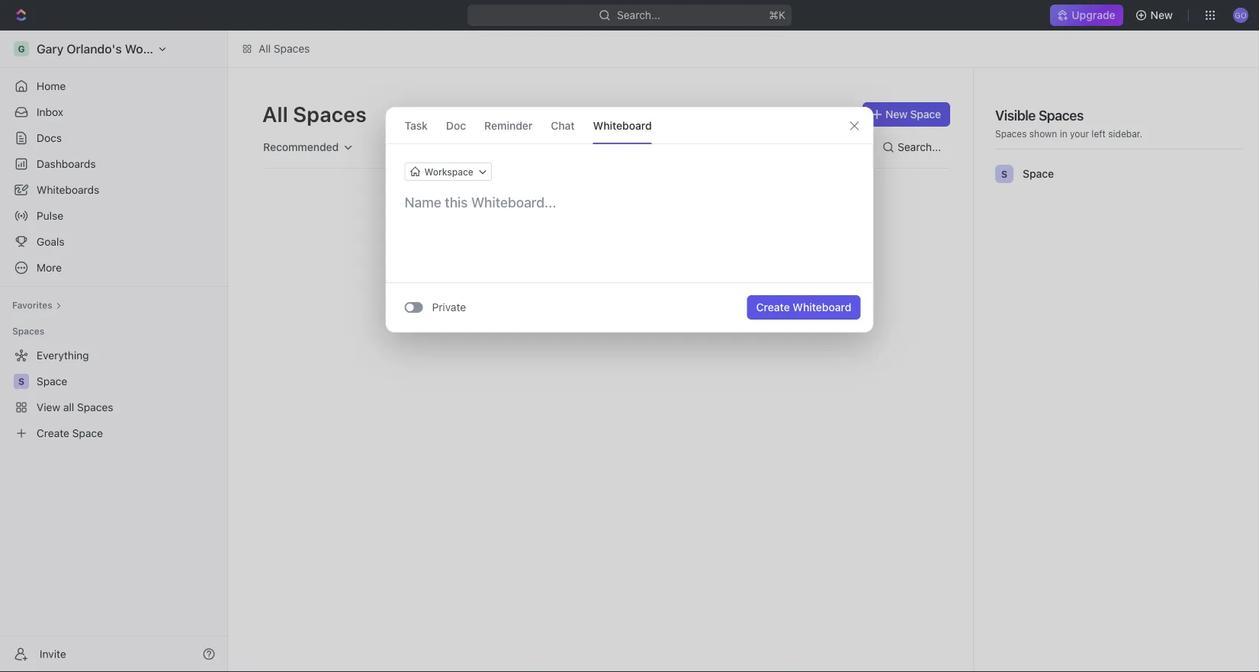 Task type: describe. For each thing, give the bounding box(es) containing it.
reminder
[[485, 119, 533, 132]]

s
[[1002, 169, 1008, 179]]

new space button
[[863, 102, 951, 127]]

private
[[432, 301, 466, 314]]

dashboards link
[[6, 152, 221, 176]]

favorites button
[[6, 296, 68, 314]]

sidebar navigation
[[0, 31, 228, 672]]

upgrade
[[1072, 9, 1116, 21]]

docs link
[[6, 126, 221, 150]]

new button
[[1130, 3, 1183, 27]]

upgrade link
[[1051, 5, 1124, 26]]

pulse link
[[6, 204, 221, 228]]

1 vertical spatial space
[[1023, 167, 1055, 180]]

whiteboards
[[37, 184, 99, 196]]

task
[[405, 119, 428, 132]]

whiteboard button
[[593, 108, 652, 143]]

Name this Whiteboard... field
[[387, 193, 873, 211]]

space inside button
[[911, 108, 942, 121]]

new for new space
[[886, 108, 908, 121]]

left
[[1092, 128, 1106, 139]]

create
[[757, 301, 790, 314]]

create whiteboard button
[[747, 295, 861, 320]]

whiteboard inside button
[[793, 301, 852, 314]]

visible spaces spaces shown in your left sidebar.
[[996, 107, 1143, 139]]

invite
[[40, 648, 66, 660]]

0 vertical spatial search...
[[617, 9, 661, 21]]

space, , element
[[996, 165, 1014, 183]]

1 vertical spatial all
[[263, 101, 288, 126]]

doc
[[446, 119, 466, 132]]



Task type: locate. For each thing, give the bounding box(es) containing it.
whiteboard
[[593, 119, 652, 132], [793, 301, 852, 314]]

spaces
[[274, 42, 310, 55], [293, 101, 367, 126], [1039, 107, 1084, 123], [996, 128, 1027, 139], [12, 326, 45, 337]]

0 horizontal spatial whiteboard
[[593, 119, 652, 132]]

sidebar.
[[1109, 128, 1143, 139]]

0 horizontal spatial new
[[886, 108, 908, 121]]

new for new
[[1151, 9, 1174, 21]]

visible
[[996, 107, 1036, 123]]

workspace
[[425, 166, 474, 177]]

shown
[[1030, 128, 1058, 139]]

space right space, , element
[[1023, 167, 1055, 180]]

workspace button
[[405, 163, 492, 181]]

spaces inside sidebar navigation
[[12, 326, 45, 337]]

doc button
[[446, 108, 466, 143]]

chat button
[[551, 108, 575, 143]]

dashboards
[[37, 158, 96, 170]]

1 vertical spatial whiteboard
[[793, 301, 852, 314]]

workspace button
[[405, 163, 492, 181]]

space up search... "button" at the right top
[[911, 108, 942, 121]]

1 vertical spatial search...
[[898, 141, 942, 153]]

new space
[[886, 108, 942, 121]]

search... button
[[877, 135, 951, 159]]

pulse
[[37, 209, 63, 222]]

0 horizontal spatial space
[[911, 108, 942, 121]]

0 vertical spatial all spaces
[[259, 42, 310, 55]]

new inside new button
[[1151, 9, 1174, 21]]

new inside new space button
[[886, 108, 908, 121]]

whiteboard right create
[[793, 301, 852, 314]]

task button
[[405, 108, 428, 143]]

reminder button
[[485, 108, 533, 143]]

space
[[911, 108, 942, 121], [1023, 167, 1055, 180]]

1 horizontal spatial new
[[1151, 9, 1174, 21]]

⌘k
[[769, 9, 786, 21]]

your
[[1071, 128, 1090, 139]]

dialog containing task
[[386, 107, 874, 333]]

goals link
[[6, 230, 221, 254]]

0 vertical spatial all
[[259, 42, 271, 55]]

home
[[37, 80, 66, 92]]

all spaces
[[259, 42, 310, 55], [263, 101, 367, 126]]

favorites
[[12, 300, 52, 311]]

1 horizontal spatial space
[[1023, 167, 1055, 180]]

goals
[[37, 235, 65, 248]]

new
[[1151, 9, 1174, 21], [886, 108, 908, 121]]

all
[[259, 42, 271, 55], [263, 101, 288, 126]]

0 vertical spatial new
[[1151, 9, 1174, 21]]

whiteboard right chat
[[593, 119, 652, 132]]

whiteboards link
[[6, 178, 221, 202]]

1 vertical spatial all spaces
[[263, 101, 367, 126]]

tree inside sidebar navigation
[[6, 343, 221, 446]]

0 vertical spatial whiteboard
[[593, 119, 652, 132]]

inbox link
[[6, 100, 221, 124]]

0 vertical spatial space
[[911, 108, 942, 121]]

in
[[1060, 128, 1068, 139]]

dialog
[[386, 107, 874, 333]]

1 horizontal spatial search...
[[898, 141, 942, 153]]

chat
[[551, 119, 575, 132]]

search... inside "button"
[[898, 141, 942, 153]]

0 horizontal spatial search...
[[617, 9, 661, 21]]

new up search... "button" at the right top
[[886, 108, 908, 121]]

create whiteboard
[[757, 301, 852, 314]]

tree
[[6, 343, 221, 446]]

1 horizontal spatial whiteboard
[[793, 301, 852, 314]]

search...
[[617, 9, 661, 21], [898, 141, 942, 153]]

home link
[[6, 74, 221, 98]]

inbox
[[37, 106, 63, 118]]

docs
[[37, 132, 62, 144]]

new right "upgrade"
[[1151, 9, 1174, 21]]

1 vertical spatial new
[[886, 108, 908, 121]]



Task type: vqa. For each thing, say whether or not it's contained in the screenshot.
'Upgrade'
yes



